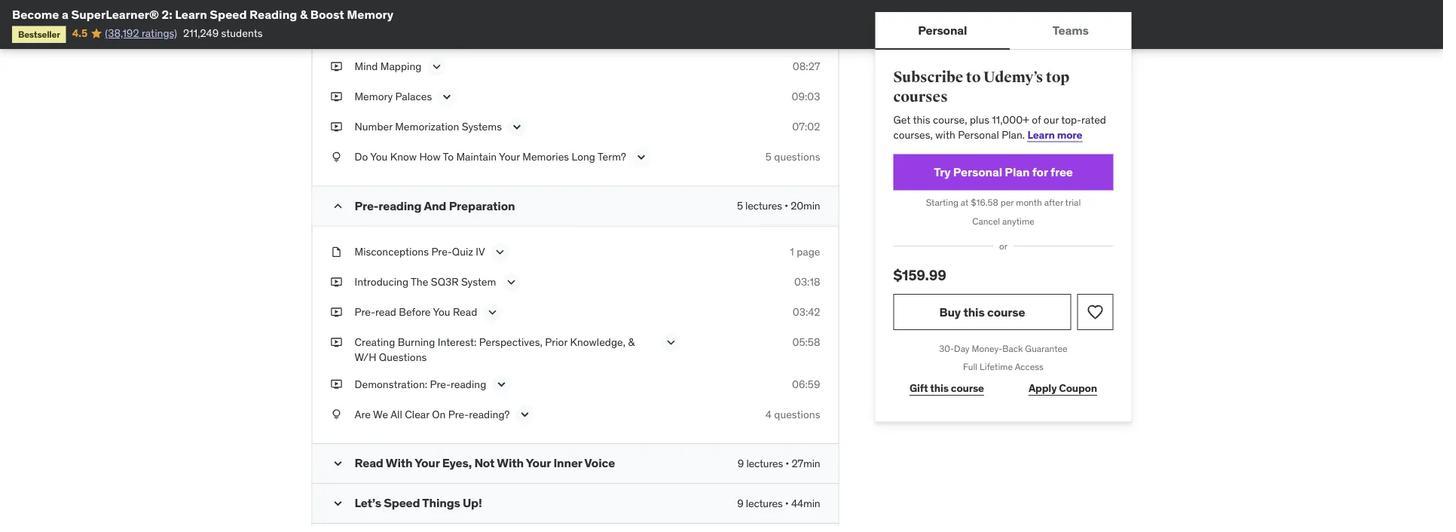 Task type: vqa. For each thing, say whether or not it's contained in the screenshot.
Success
no



Task type: describe. For each thing, give the bounding box(es) containing it.
perspectives,
[[479, 336, 543, 349]]

learn more
[[1028, 128, 1083, 141]]

mapping
[[381, 60, 422, 73]]

after
[[1045, 197, 1064, 208]]

become a superlearner® 2: learn speed reading & boost memory
[[12, 6, 394, 22]]

gift this course link
[[894, 374, 1001, 404]]

1 horizontal spatial you
[[433, 305, 450, 319]]

cancel
[[973, 215, 1001, 227]]

xsmall image for are
[[331, 407, 343, 422]]

reading
[[250, 6, 297, 22]]

questions for 06:59
[[774, 407, 821, 421]]

(38,192
[[105, 26, 139, 40]]

pre- right on
[[448, 407, 469, 421]]

xsmall image for memory
[[331, 89, 343, 104]]

and
[[424, 198, 447, 213]]

plan
[[1005, 164, 1030, 180]]

1 vertical spatial memory
[[355, 90, 393, 103]]

your for how
[[499, 150, 520, 164]]

pre-read before you read
[[355, 305, 477, 319]]

quiz
[[452, 245, 473, 259]]

09:03
[[792, 90, 821, 103]]

teams button
[[1010, 12, 1132, 48]]

personal inside button
[[918, 22, 968, 38]]

pre- down do
[[355, 198, 379, 213]]

pre-reading and preparation
[[355, 198, 515, 213]]

at
[[961, 197, 969, 208]]

let's
[[355, 495, 381, 511]]

get this course, plus 11,000+ of our top-rated courses, with personal plan.
[[894, 113, 1107, 141]]

month
[[1016, 197, 1043, 208]]

apply coupon
[[1029, 382, 1098, 395]]

1 vertical spatial learn
[[1028, 128, 1055, 141]]

number memorization systems
[[355, 120, 502, 134]]

starting at $16.58 per month after trial cancel anytime
[[926, 197, 1081, 227]]

wishlist image
[[1087, 303, 1105, 321]]

& inside creating burning interest: perspectives, prior knowledge, & w/h questions
[[628, 336, 635, 349]]

show lecture description image for memory palaces
[[440, 89, 455, 105]]

for
[[1033, 164, 1048, 180]]

pre- up on
[[430, 377, 451, 391]]

this for gift
[[931, 382, 949, 395]]

coupon
[[1059, 382, 1098, 395]]

4 questions
[[766, 407, 821, 421]]

memorization
[[395, 120, 459, 134]]

read with your eyes, not with your inner voice
[[355, 455, 615, 471]]

apply
[[1029, 382, 1057, 395]]

number
[[355, 120, 393, 134]]

we
[[373, 407, 388, 421]]

introducing the sq3r system
[[355, 275, 496, 289]]

4.5
[[72, 26, 87, 40]]

5 questions
[[766, 150, 821, 164]]

(38,192 ratings)
[[105, 26, 177, 40]]

ratings)
[[142, 26, 177, 40]]

before
[[399, 305, 431, 319]]

show lecture description image for creating burning interest: perspectives, prior knowledge, & w/h questions
[[664, 335, 679, 350]]

back
[[1003, 343, 1023, 354]]

4
[[766, 407, 772, 421]]

with
[[936, 128, 956, 141]]

sq3r
[[431, 275, 459, 289]]

this for get
[[913, 113, 931, 127]]

show lecture description image for demonstration: pre-reading
[[494, 377, 509, 392]]

burning
[[398, 336, 435, 349]]

let's speed things up!
[[355, 495, 482, 511]]

a
[[62, 6, 69, 22]]

top
[[1046, 68, 1070, 87]]

learn more link
[[1028, 128, 1083, 141]]

day
[[955, 343, 970, 354]]

students
[[221, 26, 263, 40]]

1 horizontal spatial reading
[[451, 377, 487, 391]]

the
[[411, 275, 429, 289]]

211,249
[[183, 26, 219, 40]]

0 horizontal spatial speed
[[210, 6, 247, 22]]

2:
[[162, 6, 172, 22]]

• for let's speed things up!
[[785, 496, 789, 510]]

$159.99
[[894, 266, 947, 284]]

plan.
[[1002, 128, 1025, 141]]

long
[[572, 150, 596, 164]]

get
[[894, 113, 911, 127]]

bestseller
[[18, 28, 60, 40]]

• for read with your eyes, not with your inner voice
[[786, 456, 790, 470]]

5 lectures • 20min
[[737, 199, 821, 213]]

full
[[964, 361, 978, 373]]

1 with from the left
[[386, 455, 413, 471]]

0 vertical spatial reading
[[379, 198, 422, 213]]

system
[[461, 275, 496, 289]]

superlearner®
[[71, 6, 159, 22]]

1 xsmall image from the top
[[331, 0, 343, 14]]

5 for 5 lectures • 20min
[[737, 199, 743, 213]]

05:58
[[793, 336, 821, 349]]

• for pre-reading and preparation
[[785, 199, 789, 213]]

know
[[390, 150, 417, 164]]

gift
[[910, 382, 928, 395]]

this for buy
[[964, 304, 985, 319]]

show lecture description image for misconceptions pre-quiz iv
[[493, 245, 508, 260]]

03:18
[[795, 275, 821, 289]]

xsmall image for misconceptions
[[331, 245, 343, 260]]

rated
[[1082, 113, 1107, 127]]

demonstration:
[[355, 377, 428, 391]]

08:27
[[793, 60, 821, 73]]

interest:
[[438, 336, 477, 349]]

9 lectures • 44min
[[738, 496, 821, 510]]

term?
[[598, 150, 626, 164]]

xsmall image for do
[[331, 150, 343, 165]]

become
[[12, 6, 59, 22]]

30-day money-back guarantee full lifetime access
[[940, 343, 1068, 373]]

06:59
[[792, 377, 821, 391]]

on
[[432, 407, 446, 421]]

2 with from the left
[[497, 455, 524, 471]]

personal inside get this course, plus 11,000+ of our top-rated courses, with personal plan.
[[958, 128, 1000, 141]]

show lecture description image for pre-read before you read
[[485, 305, 500, 320]]



Task type: locate. For each thing, give the bounding box(es) containing it.
speed up 211,249 students
[[210, 6, 247, 22]]

course inside button
[[988, 304, 1026, 319]]

0 vertical spatial lectures
[[746, 199, 782, 213]]

2 vertical spatial personal
[[954, 164, 1003, 180]]

show lecture description image for mind mapping
[[429, 59, 444, 74]]

xsmall image left memory palaces
[[331, 89, 343, 104]]

9 up the 9 lectures • 44min
[[738, 456, 744, 470]]

how
[[419, 150, 441, 164]]

0 horizontal spatial course
[[951, 382, 985, 395]]

iv
[[476, 245, 485, 259]]

this right gift
[[931, 382, 949, 395]]

subscribe to udemy's top courses
[[894, 68, 1070, 106]]

subscribe
[[894, 68, 964, 87]]

learn up 211,249
[[175, 6, 207, 22]]

show lecture description image for do you know how to maintain your memories long term?
[[634, 150, 649, 165]]

starting
[[926, 197, 959, 208]]

0 horizontal spatial show lecture description image
[[429, 59, 444, 74]]

xsmall image left 'creating'
[[331, 335, 343, 350]]

xsmall image left introducing
[[331, 275, 343, 290]]

are we all clear on pre-reading?
[[355, 407, 510, 421]]

with up let's speed things up!
[[386, 455, 413, 471]]

1 horizontal spatial with
[[497, 455, 524, 471]]

0 vertical spatial •
[[785, 199, 789, 213]]

4 xsmall image from the top
[[331, 275, 343, 290]]

preparation
[[449, 198, 515, 213]]

free
[[1051, 164, 1073, 180]]

30-
[[940, 343, 955, 354]]

show lecture description image right term? at the left top of page
[[634, 150, 649, 165]]

inner
[[554, 455, 582, 471]]

0 vertical spatial speed
[[210, 6, 247, 22]]

0 vertical spatial learn
[[175, 6, 207, 22]]

read
[[375, 305, 397, 319]]

5 xsmall image from the top
[[331, 335, 343, 350]]

show lecture description image for number memorization systems
[[510, 120, 525, 135]]

1 horizontal spatial speed
[[384, 495, 420, 511]]

your for eyes,
[[526, 455, 551, 471]]

0 vertical spatial 9
[[738, 456, 744, 470]]

do
[[355, 150, 368, 164]]

1 vertical spatial &
[[628, 336, 635, 349]]

anytime
[[1003, 215, 1035, 227]]

to
[[966, 68, 981, 87]]

try personal plan for free
[[934, 164, 1073, 180]]

1 vertical spatial personal
[[958, 128, 1000, 141]]

• left 27min
[[786, 456, 790, 470]]

xsmall image for creating
[[331, 335, 343, 350]]

0 horizontal spatial 5
[[737, 199, 743, 213]]

0 vertical spatial this
[[913, 113, 931, 127]]

guarantee
[[1026, 343, 1068, 354]]

xsmall image for introducing
[[331, 275, 343, 290]]

xsmall image left demonstration:
[[331, 377, 343, 392]]

small image for read
[[331, 456, 346, 471]]

all
[[391, 407, 402, 421]]

tab list
[[876, 12, 1132, 50]]

1 small image from the top
[[331, 199, 346, 214]]

your left inner at the left of page
[[526, 455, 551, 471]]

xsmall image right reading
[[331, 0, 343, 14]]

with right not
[[497, 455, 524, 471]]

1 xsmall image from the top
[[331, 59, 343, 74]]

xsmall image left are
[[331, 407, 343, 422]]

1 vertical spatial this
[[964, 304, 985, 319]]

small image
[[331, 199, 346, 214], [331, 456, 346, 471]]

lectures left 20min
[[746, 199, 782, 213]]

0 horizontal spatial reading
[[379, 198, 422, 213]]

xsmall image left do
[[331, 150, 343, 165]]

9 down 9 lectures • 27min
[[738, 496, 744, 510]]

show lecture description image for are we all clear on pre-reading?
[[518, 407, 533, 422]]

xsmall image left "read"
[[331, 305, 343, 320]]

prior
[[545, 336, 568, 349]]

this right buy
[[964, 304, 985, 319]]

this up courses, on the top of the page
[[913, 113, 931, 127]]

misconceptions pre-quiz iv
[[355, 245, 485, 259]]

0 vertical spatial small image
[[331, 199, 346, 214]]

things
[[422, 495, 460, 511]]

show lecture description image up reading?
[[494, 377, 509, 392]]

personal up $16.58
[[954, 164, 1003, 180]]

1
[[790, 245, 794, 259]]

9 lectures • 27min
[[738, 456, 821, 470]]

0 vertical spatial course
[[988, 304, 1026, 319]]

personal up subscribe
[[918, 22, 968, 38]]

xsmall image for number
[[331, 120, 343, 134]]

questions down 07:02
[[774, 150, 821, 164]]

1 horizontal spatial read
[[453, 305, 477, 319]]

show lecture description image down system
[[485, 305, 500, 320]]

knowledge,
[[570, 336, 626, 349]]

0 horizontal spatial with
[[386, 455, 413, 471]]

systems
[[462, 120, 502, 134]]

udemy's
[[984, 68, 1044, 87]]

0 vertical spatial you
[[370, 150, 388, 164]]

1 vertical spatial you
[[433, 305, 450, 319]]

1 vertical spatial 5
[[737, 199, 743, 213]]

1 page
[[790, 245, 821, 259]]

do you know how to maintain your memories long term?
[[355, 150, 626, 164]]

memory
[[347, 6, 394, 22], [355, 90, 393, 103]]

0 horizontal spatial your
[[415, 455, 440, 471]]

2 xsmall image from the top
[[331, 120, 343, 134]]

small image for pre-
[[331, 199, 346, 214]]

5 for 5 questions
[[766, 150, 772, 164]]

show lecture description image
[[440, 89, 455, 105], [510, 120, 525, 135], [634, 150, 649, 165], [493, 245, 508, 260], [504, 275, 519, 290], [485, 305, 500, 320], [494, 377, 509, 392]]

your
[[499, 150, 520, 164], [415, 455, 440, 471], [526, 455, 551, 471]]

show lecture description image for introducing the sq3r system
[[504, 275, 519, 290]]

1 vertical spatial show lecture description image
[[664, 335, 679, 350]]

tab list containing personal
[[876, 12, 1132, 50]]

memory right boost
[[347, 6, 394, 22]]

course for buy this course
[[988, 304, 1026, 319]]

& right knowledge,
[[628, 336, 635, 349]]

show lecture description image right system
[[504, 275, 519, 290]]

show lecture description image right palaces
[[440, 89, 455, 105]]

course for gift this course
[[951, 382, 985, 395]]

this inside button
[[964, 304, 985, 319]]

1 vertical spatial course
[[951, 382, 985, 395]]

6 xsmall image from the top
[[331, 407, 343, 422]]

2 small image from the top
[[331, 456, 346, 471]]

2 xsmall image from the top
[[331, 89, 343, 104]]

5 left 20min
[[737, 199, 743, 213]]

boost
[[310, 6, 344, 22]]

11,000+
[[992, 113, 1030, 127]]

•
[[785, 199, 789, 213], [786, 456, 790, 470], [785, 496, 789, 510]]

course down full
[[951, 382, 985, 395]]

1 9 from the top
[[738, 456, 744, 470]]

pre- up 'creating'
[[355, 305, 375, 319]]

speed right let's
[[384, 495, 420, 511]]

1 horizontal spatial show lecture description image
[[518, 407, 533, 422]]

personal
[[918, 22, 968, 38], [958, 128, 1000, 141], [954, 164, 1003, 180]]

creating
[[355, 336, 395, 349]]

courses
[[894, 88, 948, 106]]

show lecture description image right reading?
[[518, 407, 533, 422]]

not
[[474, 455, 495, 471]]

2 vertical spatial show lecture description image
[[518, 407, 533, 422]]

reading up reading?
[[451, 377, 487, 391]]

$16.58
[[971, 197, 999, 208]]

palaces
[[396, 90, 432, 103]]

with
[[386, 455, 413, 471], [497, 455, 524, 471]]

your right "maintain"
[[499, 150, 520, 164]]

lectures left 27min
[[747, 456, 783, 470]]

demonstration: pre-reading
[[355, 377, 487, 391]]

you right do
[[370, 150, 388, 164]]

xsmall image
[[331, 0, 343, 14], [331, 120, 343, 134], [331, 150, 343, 165], [331, 305, 343, 320], [331, 377, 343, 392]]

top-
[[1062, 113, 1082, 127]]

• left 20min
[[785, 199, 789, 213]]

1 vertical spatial small image
[[331, 456, 346, 471]]

personal down plus
[[958, 128, 1000, 141]]

1 vertical spatial lectures
[[747, 456, 783, 470]]

xsmall image left number
[[331, 120, 343, 134]]

1 horizontal spatial learn
[[1028, 128, 1055, 141]]

show lecture description image right iv
[[493, 245, 508, 260]]

03:42
[[793, 305, 821, 319]]

0 vertical spatial memory
[[347, 6, 394, 22]]

0 vertical spatial questions
[[774, 150, 821, 164]]

2 horizontal spatial show lecture description image
[[664, 335, 679, 350]]

0 horizontal spatial learn
[[175, 6, 207, 22]]

learn
[[175, 6, 207, 22], [1028, 128, 1055, 141]]

0 vertical spatial &
[[300, 6, 308, 22]]

0 vertical spatial personal
[[918, 22, 968, 38]]

• left 44min
[[785, 496, 789, 510]]

1 vertical spatial questions
[[774, 407, 821, 421]]

show lecture description image right systems
[[510, 120, 525, 135]]

buy
[[940, 304, 961, 319]]

0 horizontal spatial read
[[355, 455, 384, 471]]

1 vertical spatial speed
[[384, 495, 420, 511]]

9 for read with your eyes, not with your inner voice
[[738, 456, 744, 470]]

read up let's
[[355, 455, 384, 471]]

are
[[355, 407, 371, 421]]

small image
[[331, 496, 346, 511]]

5 xsmall image from the top
[[331, 377, 343, 392]]

try personal plan for free link
[[894, 154, 1114, 190]]

memory up number
[[355, 90, 393, 103]]

mind mapping
[[355, 60, 422, 73]]

1 vertical spatial reading
[[451, 377, 487, 391]]

3 xsmall image from the top
[[331, 150, 343, 165]]

apply coupon button
[[1013, 374, 1114, 404]]

you right before
[[433, 305, 450, 319]]

your left eyes,
[[415, 455, 440, 471]]

show lecture description image right knowledge,
[[664, 335, 679, 350]]

2 vertical spatial this
[[931, 382, 949, 395]]

2 9 from the top
[[738, 496, 744, 510]]

0 vertical spatial show lecture description image
[[429, 59, 444, 74]]

2 vertical spatial lectures
[[746, 496, 783, 510]]

27min
[[792, 456, 821, 470]]

trial
[[1066, 197, 1081, 208]]

read up the interest:
[[453, 305, 477, 319]]

0 horizontal spatial you
[[370, 150, 388, 164]]

1 horizontal spatial course
[[988, 304, 1026, 319]]

& left boost
[[300, 6, 308, 22]]

1 questions from the top
[[774, 150, 821, 164]]

lectures left 44min
[[746, 496, 783, 510]]

memories
[[523, 150, 569, 164]]

2 vertical spatial •
[[785, 496, 789, 510]]

pre- up sq3r
[[432, 245, 452, 259]]

lectures for pre-reading and preparation
[[746, 199, 782, 213]]

pre-
[[355, 198, 379, 213], [432, 245, 452, 259], [355, 305, 375, 319], [430, 377, 451, 391], [448, 407, 469, 421]]

xsmall image left misconceptions
[[331, 245, 343, 260]]

1 horizontal spatial 5
[[766, 150, 772, 164]]

gift this course
[[910, 382, 985, 395]]

read
[[453, 305, 477, 319], [355, 455, 384, 471]]

or
[[1000, 240, 1008, 252]]

xsmall image for pre-
[[331, 305, 343, 320]]

0 horizontal spatial &
[[300, 6, 308, 22]]

2 horizontal spatial your
[[526, 455, 551, 471]]

xsmall image for mind
[[331, 59, 343, 74]]

courses,
[[894, 128, 933, 141]]

xsmall image for demonstration:
[[331, 377, 343, 392]]

1 horizontal spatial your
[[499, 150, 520, 164]]

show lecture description image right mapping
[[429, 59, 444, 74]]

of
[[1032, 113, 1042, 127]]

3 xsmall image from the top
[[331, 245, 343, 260]]

course,
[[933, 113, 968, 127]]

0 vertical spatial 5
[[766, 150, 772, 164]]

2 questions from the top
[[774, 407, 821, 421]]

9 for let's speed things up!
[[738, 496, 744, 510]]

lectures for read with your eyes, not with your inner voice
[[747, 456, 783, 470]]

course up 'back'
[[988, 304, 1026, 319]]

access
[[1015, 361, 1044, 373]]

teams
[[1053, 22, 1089, 38]]

this inside get this course, plus 11,000+ of our top-rated courses, with personal plan.
[[913, 113, 931, 127]]

reading left and
[[379, 198, 422, 213]]

1 vertical spatial 9
[[738, 496, 744, 510]]

07:02
[[793, 120, 821, 134]]

lectures for let's speed things up!
[[746, 496, 783, 510]]

lifetime
[[980, 361, 1013, 373]]

mind
[[355, 60, 378, 73]]

xsmall image
[[331, 59, 343, 74], [331, 89, 343, 104], [331, 245, 343, 260], [331, 275, 343, 290], [331, 335, 343, 350], [331, 407, 343, 422]]

this
[[913, 113, 931, 127], [964, 304, 985, 319], [931, 382, 949, 395]]

try
[[934, 164, 951, 180]]

to
[[443, 150, 454, 164]]

1 vertical spatial read
[[355, 455, 384, 471]]

questions right 4
[[774, 407, 821, 421]]

4 xsmall image from the top
[[331, 305, 343, 320]]

buy this course
[[940, 304, 1026, 319]]

show lecture description image
[[429, 59, 444, 74], [664, 335, 679, 350], [518, 407, 533, 422]]

questions for 07:02
[[774, 150, 821, 164]]

questions
[[379, 350, 427, 364]]

5 up "5 lectures • 20min"
[[766, 150, 772, 164]]

1 vertical spatial •
[[786, 456, 790, 470]]

maintain
[[456, 150, 497, 164]]

misconceptions
[[355, 245, 429, 259]]

0 vertical spatial read
[[453, 305, 477, 319]]

you
[[370, 150, 388, 164], [433, 305, 450, 319]]

xsmall image left mind
[[331, 59, 343, 74]]

learn down of
[[1028, 128, 1055, 141]]

1 horizontal spatial &
[[628, 336, 635, 349]]



